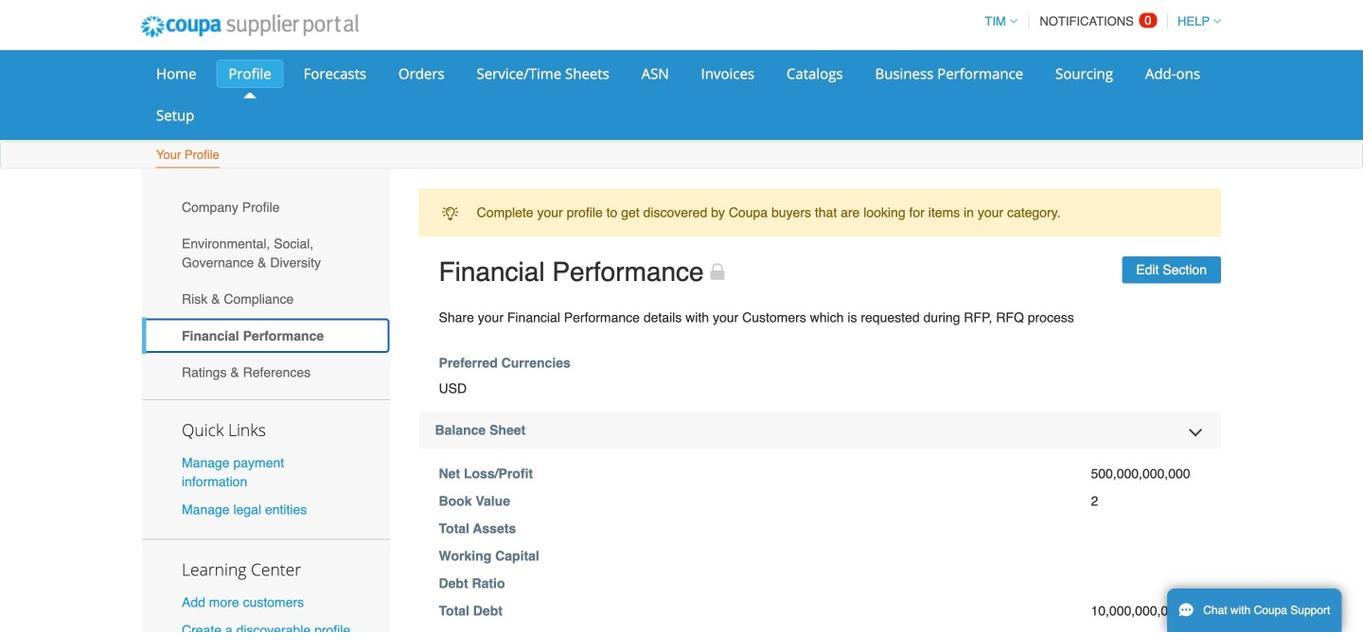 Task type: vqa. For each thing, say whether or not it's contained in the screenshot.
the topmost Solutions
no



Task type: locate. For each thing, give the bounding box(es) containing it.
navigation
[[976, 3, 1221, 40]]

alert
[[419, 189, 1221, 237]]

heading
[[419, 411, 1221, 449]]

coupa supplier portal image
[[128, 3, 372, 50]]



